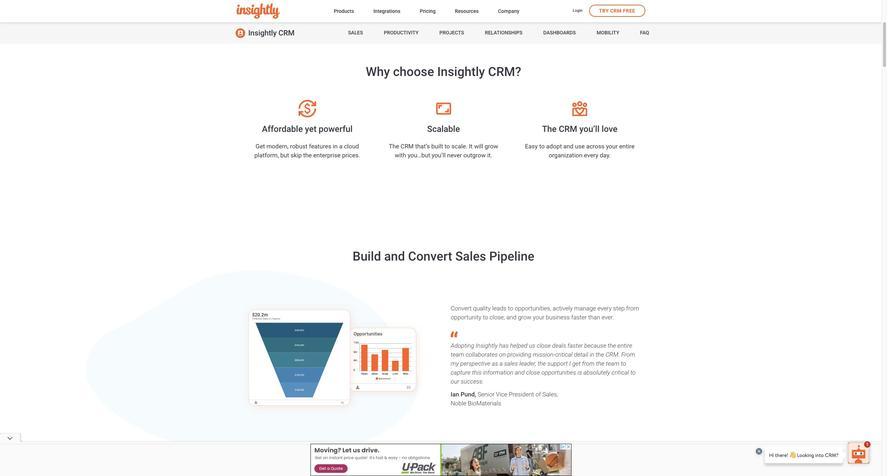 Task type: describe. For each thing, give the bounding box(es) containing it.
our
[[451, 378, 460, 385]]

the for the crm that's built to scale. it will grow with you…but you'll never outgrow it.
[[389, 143, 399, 150]]

diversity 4 image
[[557, 100, 603, 118]]

skip
[[291, 152, 302, 159]]

from inside 'convert quality leads to opportunities, actively manage every step from opportunity to close, and grow your business faster than ever.'
[[627, 305, 640, 312]]

mobility
[[597, 30, 620, 36]]

and right build
[[384, 249, 405, 264]]

the down because
[[596, 351, 605, 358]]

convert quality leads to opportunities, actively manage every step from opportunity to close, and grow your business faster than ever.
[[451, 305, 640, 321]]

pund,
[[461, 391, 476, 398]]

opportunities,
[[515, 305, 552, 312]]

try
[[600, 8, 609, 14]]

and inside adopting insightly has helped us close deals faster because the entire team collaborates on providing mission-critical detail in the crm. from my perspective as a sales leader, the support i get from the team to capture this information and close opportunities is absolutely critical to our success.
[[515, 369, 525, 376]]

choose
[[393, 65, 434, 79]]

easy to adopt and use across your entire organization every day.
[[525, 143, 635, 159]]

it
[[469, 143, 473, 150]]

absolutely
[[584, 369, 611, 376]]

dashboards link
[[544, 22, 576, 44]]

0 horizontal spatial team
[[451, 351, 465, 358]]

pricing link
[[420, 7, 436, 16]]

the up 'absolutely'
[[597, 360, 605, 367]]

enterprise
[[314, 152, 341, 159]]

every inside easy to adopt and use across your entire organization every day.
[[584, 152, 599, 159]]

never
[[447, 152, 462, 159]]

that's
[[415, 143, 430, 150]]

quality
[[473, 305, 491, 312]]

because
[[585, 342, 607, 349]]

business
[[546, 314, 570, 321]]

manage
[[575, 305, 596, 312]]

in inside adopting insightly has helped us close deals faster because the entire team collaborates on providing mission-critical detail in the crm. from my perspective as a sales leader, the support i get from the team to capture this information and close opportunities is absolutely critical to our success.
[[590, 351, 595, 358]]

your inside easy to adopt and use across your entire organization every day.
[[606, 143, 618, 150]]

login link
[[573, 8, 583, 14]]

prices.
[[342, 152, 360, 159]]

insightly inside insightly crm link
[[248, 29, 277, 37]]

modern,
[[267, 143, 289, 150]]

to inside the crm that's built to scale. it will grow with you…but you'll never outgrow it.
[[445, 143, 450, 150]]

0 vertical spatial close
[[537, 342, 551, 349]]

why
[[366, 65, 390, 79]]

on
[[500, 351, 506, 358]]

products
[[334, 8, 354, 14]]

is
[[578, 369, 582, 376]]

the for the crm you'll love
[[542, 124, 557, 134]]

my
[[451, 360, 459, 367]]

insightly logo link
[[237, 3, 323, 19]]

but
[[280, 152, 289, 159]]

crm for try crm free
[[611, 8, 622, 14]]

grow inside the crm that's built to scale. it will grow with you…but you'll never outgrow it.
[[485, 143, 499, 150]]

and inside easy to adopt and use across your entire organization every day.
[[564, 143, 574, 150]]

crm for insightly crm
[[279, 29, 295, 37]]

the crm that's built to scale. it will grow with you…but you'll never outgrow it.
[[389, 143, 499, 159]]

0 vertical spatial convert
[[408, 249, 453, 264]]

0 horizontal spatial critical
[[556, 351, 573, 358]]

crm for the crm you'll love
[[559, 124, 578, 134]]

helped
[[510, 342, 528, 349]]

close,
[[490, 314, 505, 321]]

projects
[[440, 30, 464, 36]]

love
[[602, 124, 618, 134]]

vice
[[496, 391, 508, 398]]

your inside 'convert quality leads to opportunities, actively manage every step from opportunity to close, and grow your business faster than ever.'
[[533, 314, 545, 321]]

faster inside 'convert quality leads to opportunities, actively manage every step from opportunity to close, and grow your business faster than ever.'
[[572, 314, 587, 321]]

of
[[536, 391, 541, 398]]

entire inside adopting insightly has helped us close deals faster because the entire team collaborates on providing mission-critical detail in the crm. from my perspective as a sales leader, the support i get from the team to capture this information and close opportunities is absolutely critical to our success.
[[618, 342, 633, 349]]

try crm free link
[[589, 5, 646, 17]]

company link
[[498, 7, 520, 16]]

productivity link
[[384, 22, 419, 44]]

us
[[529, 342, 536, 349]]

integrations
[[374, 8, 401, 14]]

outgrow
[[464, 152, 486, 159]]

powerful
[[319, 124, 353, 134]]

ever.
[[602, 314, 614, 321]]

login
[[573, 8, 583, 13]]

crm.
[[606, 351, 620, 358]]

from inside adopting insightly has helped us close deals faster because the entire team collaborates on providing mission-critical detail in the crm. from my perspective as a sales leader, the support i get from the team to capture this information and close opportunities is absolutely critical to our success.
[[583, 360, 595, 367]]

the inside get modern, robust features in a cloud platform, but skip the enterprise prices.
[[303, 152, 312, 159]]

1 vertical spatial critical
[[612, 369, 629, 376]]

across
[[587, 143, 605, 150]]

collaborates
[[466, 351, 498, 358]]

day.
[[600, 152, 611, 159]]

get
[[256, 143, 265, 150]]

build and convert 1 image
[[229, 302, 435, 418]]

senior
[[478, 391, 495, 398]]

than
[[589, 314, 601, 321]]

president
[[509, 391, 534, 398]]

capture
[[451, 369, 471, 376]]

build
[[353, 249, 381, 264]]

products link
[[334, 7, 354, 16]]

company
[[498, 8, 520, 14]]

ian pund, senior vice president of sales, noble biomaterials
[[451, 391, 559, 407]]

has
[[500, 342, 509, 349]]



Task type: vqa. For each thing, say whether or not it's contained in the screenshot.
entire
yes



Task type: locate. For each thing, give the bounding box(es) containing it.
0 vertical spatial insightly
[[248, 29, 277, 37]]

1 horizontal spatial your
[[606, 143, 618, 150]]

from
[[622, 351, 636, 358]]

1 vertical spatial sales
[[456, 249, 486, 264]]

critical
[[556, 351, 573, 358], [612, 369, 629, 376]]

0 vertical spatial your
[[606, 143, 618, 150]]

ian
[[451, 391, 459, 398]]

insightly logo image
[[237, 3, 280, 19]]

it.
[[488, 152, 493, 159]]

0 horizontal spatial the
[[389, 143, 399, 150]]

providing
[[508, 351, 532, 358]]

1 horizontal spatial you'll
[[580, 124, 600, 134]]

in down because
[[590, 351, 595, 358]]

crm for the crm that's built to scale. it will grow with you…but you'll never outgrow it.
[[401, 143, 414, 150]]

try crm free button
[[589, 5, 646, 17]]

1 vertical spatial from
[[583, 360, 595, 367]]

1 horizontal spatial sales
[[456, 249, 486, 264]]

grow inside 'convert quality leads to opportunities, actively manage every step from opportunity to close, and grow your business faster than ever.'
[[518, 314, 532, 321]]

faster inside adopting insightly has helped us close deals faster because the entire team collaborates on providing mission-critical detail in the crm. from my perspective as a sales leader, the support i get from the team to capture this information and close opportunities is absolutely critical to our success.
[[568, 342, 583, 349]]

1 vertical spatial faster
[[568, 342, 583, 349]]

i
[[570, 360, 571, 367]]

noble
[[451, 400, 467, 407]]

0 vertical spatial entire
[[620, 143, 635, 150]]

a left cloud
[[339, 143, 343, 150]]

the right 'skip'
[[303, 152, 312, 159]]

entire right across
[[620, 143, 635, 150]]

0 vertical spatial critical
[[556, 351, 573, 358]]

get
[[573, 360, 581, 367]]

opportunity
[[451, 314, 482, 321]]

0 vertical spatial you'll
[[580, 124, 600, 134]]

the
[[303, 152, 312, 159], [608, 342, 617, 349], [596, 351, 605, 358], [538, 360, 546, 367], [597, 360, 605, 367]]

0 vertical spatial team
[[451, 351, 465, 358]]

to
[[445, 143, 450, 150], [540, 143, 545, 150], [508, 305, 514, 312], [483, 314, 489, 321], [621, 360, 626, 367], [631, 369, 636, 376]]

try crm free
[[600, 8, 636, 14]]

insightly inside adopting insightly has helped us close deals faster because the entire team collaborates on providing mission-critical detail in the crm. from my perspective as a sales leader, the support i get from the team to capture this information and close opportunities is absolutely critical to our success.
[[476, 342, 498, 349]]

every up ever.
[[598, 305, 612, 312]]

adopt
[[547, 143, 562, 150]]

and down leader,
[[515, 369, 525, 376]]

1 vertical spatial the
[[389, 143, 399, 150]]

easy
[[525, 143, 538, 150]]

0 vertical spatial sales
[[348, 30, 363, 36]]

deals
[[553, 342, 566, 349]]

0 vertical spatial the
[[542, 124, 557, 134]]

1 horizontal spatial the
[[542, 124, 557, 134]]

opportunities
[[542, 369, 577, 376]]

insightly crm
[[248, 29, 295, 37]]

1 vertical spatial every
[[598, 305, 612, 312]]

0 horizontal spatial grow
[[485, 143, 499, 150]]

resources
[[455, 8, 479, 14]]

faq link
[[641, 22, 650, 44]]

grow down opportunities,
[[518, 314, 532, 321]]

perspective
[[461, 360, 491, 367]]

aspect ratio image
[[421, 100, 467, 118]]

every inside 'convert quality leads to opportunities, actively manage every step from opportunity to close, and grow your business faster than ever.'
[[598, 305, 612, 312]]

0 vertical spatial faster
[[572, 314, 587, 321]]

0 horizontal spatial in
[[333, 143, 338, 150]]

free
[[623, 8, 636, 14]]

1 vertical spatial team
[[606, 360, 620, 367]]

crm inside button
[[611, 8, 622, 14]]

in up enterprise
[[333, 143, 338, 150]]

sales,
[[543, 391, 559, 398]]

relationships link
[[485, 22, 523, 44]]

you'll up across
[[580, 124, 600, 134]]

to inside easy to adopt and use across your entire organization every day.
[[540, 143, 545, 150]]

robust
[[290, 143, 308, 150]]

actively
[[553, 305, 573, 312]]

a inside adopting insightly has helped us close deals faster because the entire team collaborates on providing mission-critical detail in the crm. from my perspective as a sales leader, the support i get from the team to capture this information and close opportunities is absolutely critical to our success.
[[500, 360, 503, 367]]

1 vertical spatial you'll
[[432, 152, 446, 159]]

from right step
[[627, 305, 640, 312]]

0 vertical spatial a
[[339, 143, 343, 150]]

team up the my
[[451, 351, 465, 358]]

from down detail
[[583, 360, 595, 367]]

step
[[614, 305, 625, 312]]

faster up detail
[[568, 342, 583, 349]]

crm down insightly logo link
[[279, 29, 295, 37]]

grow
[[485, 143, 499, 150], [518, 314, 532, 321]]

resources link
[[455, 7, 479, 16]]

grow up it.
[[485, 143, 499, 150]]

0 vertical spatial every
[[584, 152, 599, 159]]

critical down deals
[[556, 351, 573, 358]]

convert inside 'convert quality leads to opportunities, actively manage every step from opportunity to close, and grow your business faster than ever.'
[[451, 305, 472, 312]]

1 vertical spatial insightly
[[438, 65, 485, 79]]

0 horizontal spatial sales
[[348, 30, 363, 36]]

0 horizontal spatial from
[[583, 360, 595, 367]]

the up with
[[389, 143, 399, 150]]

1 vertical spatial close
[[526, 369, 540, 376]]

crm up with
[[401, 143, 414, 150]]

features
[[309, 143, 332, 150]]

0 vertical spatial from
[[627, 305, 640, 312]]

close down leader,
[[526, 369, 540, 376]]

detail
[[574, 351, 589, 358]]

and inside 'convert quality leads to opportunities, actively manage every step from opportunity to close, and grow your business faster than ever.'
[[507, 314, 517, 321]]

crm?
[[488, 65, 522, 79]]

build and convert sales pipeline
[[353, 249, 535, 264]]

and right close,
[[507, 314, 517, 321]]

insightly crm link
[[236, 22, 295, 44]]

1 vertical spatial grow
[[518, 314, 532, 321]]

this
[[472, 369, 482, 376]]

close up mission-
[[537, 342, 551, 349]]

crm up use on the right top
[[559, 124, 578, 134]]

team down "crm."
[[606, 360, 620, 367]]

1 vertical spatial a
[[500, 360, 503, 367]]

you'll
[[580, 124, 600, 134], [432, 152, 446, 159]]

as
[[492, 360, 498, 367]]

in inside get modern, robust features in a cloud platform, but skip the enterprise prices.
[[333, 143, 338, 150]]

the up adopt on the right
[[542, 124, 557, 134]]

every down across
[[584, 152, 599, 159]]

integrations link
[[374, 7, 401, 16]]

faq
[[641, 30, 650, 36]]

cloud
[[344, 143, 359, 150]]

use
[[575, 143, 585, 150]]

relationships
[[485, 30, 523, 36]]

2 vertical spatial insightly
[[476, 342, 498, 349]]

0 vertical spatial in
[[333, 143, 338, 150]]

1 horizontal spatial grow
[[518, 314, 532, 321]]

entire inside easy to adopt and use across your entire organization every day.
[[620, 143, 635, 150]]

1 vertical spatial in
[[590, 351, 595, 358]]

0 vertical spatial grow
[[485, 143, 499, 150]]

support
[[548, 360, 568, 367]]

close
[[537, 342, 551, 349], [526, 369, 540, 376]]

your up day.
[[606, 143, 618, 150]]

leads
[[493, 305, 507, 312]]

a inside get modern, robust features in a cloud platform, but skip the enterprise prices.
[[339, 143, 343, 150]]

you'll inside the crm that's built to scale. it will grow with you…but you'll never outgrow it.
[[432, 152, 446, 159]]

critical down "crm."
[[612, 369, 629, 376]]

0 horizontal spatial your
[[533, 314, 545, 321]]

0 horizontal spatial you'll
[[432, 152, 446, 159]]

a right as
[[500, 360, 503, 367]]

crm inside the crm that's built to scale. it will grow with you…but you'll never outgrow it.
[[401, 143, 414, 150]]

the down mission-
[[538, 360, 546, 367]]

biomaterials
[[468, 400, 501, 407]]

the up "crm."
[[608, 342, 617, 349]]

mission-
[[533, 351, 556, 358]]

1 vertical spatial entire
[[618, 342, 633, 349]]

entire up from
[[618, 342, 633, 349]]

1 horizontal spatial a
[[500, 360, 503, 367]]

the inside the crm that's built to scale. it will grow with you…but you'll never outgrow it.
[[389, 143, 399, 150]]

adopting insightly has helped us close deals faster because the entire team collaborates on providing mission-critical detail in the crm. from my perspective as a sales leader, the support i get from the team to capture this information and close opportunities is absolutely critical to our success.
[[451, 342, 636, 385]]

qoute icon image
[[451, 331, 458, 338]]

productivity
[[384, 30, 419, 36]]

pipeline
[[490, 249, 535, 264]]

0 horizontal spatial a
[[339, 143, 343, 150]]

leader,
[[520, 360, 537, 367]]

and up 'organization'
[[564, 143, 574, 150]]

1 horizontal spatial from
[[627, 305, 640, 312]]

in
[[333, 143, 338, 150], [590, 351, 595, 358]]

1 horizontal spatial in
[[590, 351, 595, 358]]

1 vertical spatial your
[[533, 314, 545, 321]]

1 horizontal spatial team
[[606, 360, 620, 367]]

crm
[[611, 8, 622, 14], [279, 29, 295, 37], [559, 124, 578, 134], [401, 143, 414, 150]]

you'll down built
[[432, 152, 446, 159]]

scalable
[[427, 124, 460, 134]]

with
[[395, 152, 406, 159]]

projects link
[[440, 22, 464, 44]]

1 horizontal spatial critical
[[612, 369, 629, 376]]

dashboards
[[544, 30, 576, 36]]

organization
[[549, 152, 583, 159]]

every
[[584, 152, 599, 159], [598, 305, 612, 312]]

information
[[483, 369, 514, 376]]

1 vertical spatial convert
[[451, 305, 472, 312]]

your down opportunities,
[[533, 314, 545, 321]]

mobility link
[[597, 22, 620, 44]]

built
[[432, 143, 443, 150]]

the crm you'll love
[[542, 124, 618, 134]]

crm right try
[[611, 8, 622, 14]]

faster down manage
[[572, 314, 587, 321]]

the
[[542, 124, 557, 134], [389, 143, 399, 150]]



